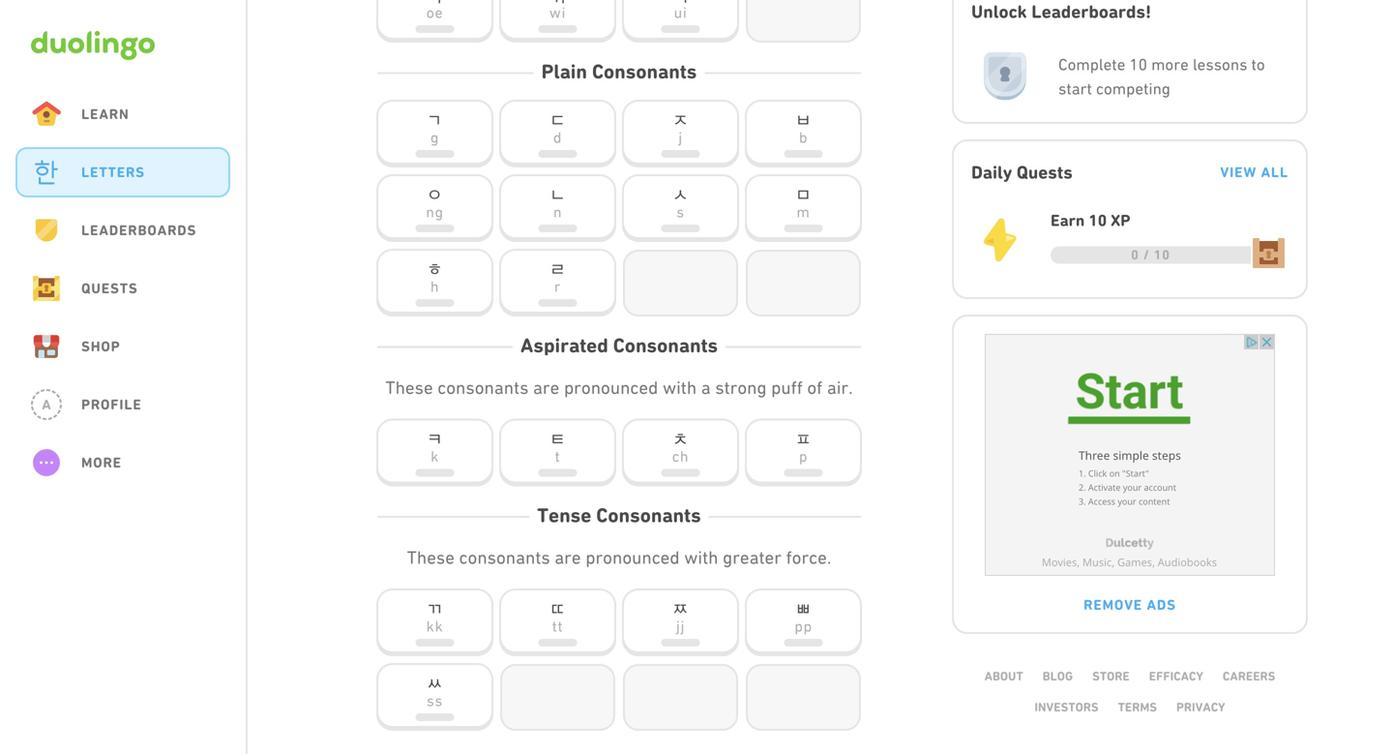 Task type: describe. For each thing, give the bounding box(es) containing it.
remove
[[1084, 596, 1143, 613]]

with for aspirated consonants
[[663, 377, 697, 398]]

blog link
[[1043, 669, 1074, 683]]

learn link
[[15, 89, 230, 139]]

quests link
[[15, 263, 230, 314]]

pronounced for aspirated
[[564, 377, 659, 398]]

progress bar for ㅉ
[[662, 639, 700, 647]]

a
[[42, 396, 51, 413]]

view all
[[1221, 164, 1289, 180]]

s
[[677, 203, 685, 220]]

progress bar for ㅋ
[[416, 469, 454, 477]]

plain consonants
[[542, 59, 697, 83]]

ㄴ n
[[550, 184, 566, 220]]

unlock leaderboards!
[[972, 1, 1152, 22]]

ㅅ s
[[673, 184, 689, 220]]

progress bar inside oe button
[[416, 25, 454, 33]]

progress bar for ㄷ
[[539, 150, 577, 158]]

progress bar for ㅇ
[[416, 224, 454, 232]]

h
[[431, 278, 440, 295]]

competing
[[1097, 79, 1171, 98]]

consonants for plain consonants
[[592, 59, 697, 83]]

progress bar for ㄴ
[[539, 224, 577, 232]]

a
[[702, 377, 711, 398]]

these for tense
[[407, 547, 455, 568]]

progress bar for ㅆ
[[416, 713, 454, 721]]

ㅅ
[[673, 184, 689, 205]]

all
[[1262, 164, 1289, 180]]

of
[[808, 377, 823, 398]]

ㅍ p
[[796, 429, 812, 465]]

efficacy link
[[1150, 669, 1204, 683]]

ㅉ jj
[[673, 599, 689, 635]]

m
[[797, 203, 811, 220]]

ㅈ j
[[673, 110, 689, 146]]

ㅁ m
[[796, 184, 812, 220]]

ㅃ
[[796, 599, 812, 619]]

aspirated
[[521, 333, 609, 357]]

ㅌ
[[550, 429, 566, 449]]

0 horizontal spatial quests
[[81, 280, 138, 297]]

consonants for aspirated
[[438, 377, 529, 398]]

10 for earn
[[1089, 211, 1107, 230]]

consonants for tense
[[459, 547, 550, 568]]

ㄱ
[[427, 110, 443, 130]]

learn
[[81, 106, 129, 122]]

0 vertical spatial quests
[[1017, 162, 1073, 183]]

ㅂ
[[796, 110, 812, 130]]

ㄲ
[[427, 599, 443, 619]]

progress bar for ㄲ
[[416, 639, 454, 647]]

g
[[431, 129, 439, 146]]

ㅊ ch
[[672, 429, 689, 465]]

ㄸ tt
[[550, 599, 566, 635]]

store
[[1093, 669, 1130, 683]]

ㅋ
[[427, 429, 443, 449]]

ㅈ
[[673, 110, 689, 130]]

are for aspirated
[[533, 377, 560, 398]]

daily
[[972, 162, 1013, 183]]

ㅋ k
[[427, 429, 443, 465]]

progress bar for ㅎ
[[416, 299, 454, 307]]

progress bar for ㅊ
[[662, 469, 700, 477]]

ㅊ
[[673, 429, 689, 449]]

leaderboards
[[81, 222, 197, 239]]

progress bar for ㄹ
[[539, 299, 577, 307]]

earn 10 xp
[[1051, 211, 1131, 230]]

ui button
[[623, 0, 739, 42]]

progress bar for ㅃ
[[785, 639, 823, 647]]

ㄲ kk
[[427, 599, 444, 635]]

terms
[[1119, 700, 1158, 714]]

ㄹ
[[550, 259, 566, 280]]

0
[[1132, 247, 1140, 263]]

ads
[[1147, 596, 1177, 613]]

k
[[431, 448, 439, 465]]

ㅃ pp
[[795, 599, 813, 635]]

greater
[[723, 547, 782, 568]]

ㅆ
[[427, 673, 443, 694]]



Task type: locate. For each thing, give the bounding box(es) containing it.
10 inside complete 10 more lessons to start competing
[[1130, 55, 1148, 74]]

1 horizontal spatial 10
[[1130, 55, 1148, 74]]

store link
[[1093, 669, 1130, 683]]

1 vertical spatial are
[[555, 547, 581, 568]]

progress bar down the r
[[539, 299, 577, 307]]

pronounced down "aspirated consonants"
[[564, 377, 659, 398]]

ㅎ
[[427, 259, 443, 280]]

with left greater on the bottom right
[[685, 547, 719, 568]]

these
[[386, 377, 433, 398], [407, 547, 455, 568]]

oe
[[427, 4, 444, 21]]

start
[[1059, 79, 1093, 98]]

ㅇ ng
[[426, 184, 444, 220]]

progress bar down the "jj"
[[662, 639, 700, 647]]

ㄸ
[[550, 599, 566, 619]]

tt
[[552, 618, 564, 635]]

lessons
[[1193, 55, 1248, 74]]

consonants up ㅋ
[[438, 377, 529, 398]]

progress bar down n
[[539, 224, 577, 232]]

1 vertical spatial 10
[[1089, 211, 1107, 230]]

consonants up the ㅈ
[[592, 59, 697, 83]]

progress bar
[[416, 25, 454, 33], [539, 25, 577, 33], [662, 25, 700, 33], [416, 150, 454, 158], [539, 150, 577, 158], [662, 150, 700, 158], [785, 150, 823, 158], [416, 224, 454, 232], [539, 224, 577, 232], [662, 224, 700, 232], [785, 224, 823, 232], [416, 299, 454, 307], [539, 299, 577, 307], [416, 469, 454, 477], [539, 469, 577, 477], [662, 469, 700, 477], [785, 469, 823, 477], [416, 639, 454, 647], [539, 639, 577, 647], [662, 639, 700, 647], [785, 639, 823, 647], [416, 713, 454, 721]]

10 inside 0 / 10 progress bar
[[1154, 247, 1171, 263]]

progress bar down g
[[416, 150, 454, 158]]

/
[[1144, 247, 1150, 263]]

quests right 'daily'
[[1017, 162, 1073, 183]]

more
[[81, 454, 122, 471]]

progress bar inside ui button
[[662, 25, 700, 33]]

progress bar for ㅁ
[[785, 224, 823, 232]]

ㅆ ss
[[427, 673, 443, 709]]

10 up the competing
[[1130, 55, 1148, 74]]

with for tense consonants
[[685, 547, 719, 568]]

0 vertical spatial with
[[663, 377, 697, 398]]

10 left the xp
[[1089, 211, 1107, 230]]

complete 10 more lessons to start competing
[[1059, 55, 1266, 98]]

leaderboards!
[[1032, 1, 1152, 22]]

about link
[[985, 669, 1024, 683]]

shop link
[[15, 321, 230, 372]]

ㄴ
[[550, 184, 566, 205]]

force.
[[787, 547, 832, 568]]

letters
[[81, 164, 145, 181]]

plain
[[542, 59, 588, 83]]

progress bar down ch
[[662, 469, 700, 477]]

ㄹ r
[[550, 259, 566, 295]]

progress bar down the tt
[[539, 639, 577, 647]]

progress bar down "k"
[[416, 469, 454, 477]]

0 / 10
[[1132, 247, 1171, 263]]

0 / 10 progress bar
[[1051, 246, 1252, 264]]

progress bar for ㄸ
[[539, 639, 577, 647]]

consonants up these consonants are pronounced with greater force.
[[597, 503, 701, 527]]

privacy
[[1177, 700, 1226, 714]]

0 vertical spatial consonants
[[592, 59, 697, 83]]

puff
[[772, 377, 803, 398]]

0 vertical spatial consonants
[[438, 377, 529, 398]]

progress bar down t
[[539, 469, 577, 477]]

aspirated consonants
[[521, 333, 718, 357]]

0 horizontal spatial 10
[[1089, 211, 1107, 230]]

n
[[553, 203, 563, 220]]

progress bar down j
[[662, 150, 700, 158]]

progress bar for ㅂ
[[785, 150, 823, 158]]

these consonants are pronounced with a strong puff of air.
[[386, 377, 853, 398]]

progress bar down s
[[662, 224, 700, 232]]

unlock
[[972, 1, 1028, 22]]

remove ads
[[1084, 596, 1177, 613]]

ss
[[427, 692, 443, 709]]

leaderboards link
[[15, 205, 230, 256]]

ㄷ
[[550, 110, 566, 130]]

2 vertical spatial 10
[[1154, 247, 1171, 263]]

view
[[1221, 164, 1257, 180]]

1 vertical spatial with
[[685, 547, 719, 568]]

more button
[[15, 438, 230, 488]]

0 vertical spatial 10
[[1130, 55, 1148, 74]]

ㅍ
[[796, 429, 812, 449]]

these up ㄲ
[[407, 547, 455, 568]]

quests
[[1017, 162, 1073, 183], [81, 280, 138, 297]]

d
[[554, 129, 562, 146]]

consonants up a
[[613, 333, 718, 357]]

1 vertical spatial quests
[[81, 280, 138, 297]]

progress bar down 'wi' in the top left of the page
[[539, 25, 577, 33]]

progress bar down the ng
[[416, 224, 454, 232]]

progress bar for ㅍ
[[785, 469, 823, 477]]

careers link
[[1223, 669, 1276, 683]]

consonants down tense
[[459, 547, 550, 568]]

10 right /
[[1154, 247, 1171, 263]]

progress bar down p
[[785, 469, 823, 477]]

2 horizontal spatial 10
[[1154, 247, 1171, 263]]

p
[[799, 448, 808, 465]]

progress bar down b
[[785, 150, 823, 158]]

kk
[[427, 618, 444, 635]]

these consonants are pronounced with greater force.
[[407, 547, 832, 568]]

tense
[[537, 503, 592, 527]]

careers
[[1223, 669, 1276, 683]]

consonants for aspirated consonants
[[613, 333, 718, 357]]

progress bar down h at left
[[416, 299, 454, 307]]

are down tense
[[555, 547, 581, 568]]

view all link
[[1221, 164, 1289, 181]]

progress bar down pp
[[785, 639, 823, 647]]

1 vertical spatial consonants
[[459, 547, 550, 568]]

consonants for tense consonants
[[597, 503, 701, 527]]

progress bar for ㅈ
[[662, 150, 700, 158]]

are for tense
[[555, 547, 581, 568]]

ㄷ d
[[550, 110, 566, 146]]

pronounced for tense
[[586, 547, 680, 568]]

are down aspirated
[[533, 377, 560, 398]]

progress bar down kk
[[416, 639, 454, 647]]

1 vertical spatial consonants
[[613, 333, 718, 357]]

these for aspirated
[[386, 377, 433, 398]]

t
[[555, 448, 561, 465]]

10 for complete
[[1130, 55, 1148, 74]]

these up ㅋ
[[386, 377, 433, 398]]

progress bar down 'oe'
[[416, 25, 454, 33]]

xp
[[1111, 211, 1131, 230]]

investors
[[1035, 700, 1099, 714]]

ㅂ b
[[796, 110, 812, 146]]

pronounced down tense consonants
[[586, 547, 680, 568]]

investors link
[[1035, 700, 1099, 714]]

with left a
[[663, 377, 697, 398]]

privacy link
[[1177, 700, 1226, 714]]

0 vertical spatial these
[[386, 377, 433, 398]]

more
[[1152, 55, 1189, 74]]

2 vertical spatial consonants
[[597, 503, 701, 527]]

progress bar for ㅌ
[[539, 469, 577, 477]]

daily quests
[[972, 162, 1073, 183]]

letters link
[[15, 147, 230, 197]]

progress bar for ㄱ
[[416, 150, 454, 158]]

quests up shop
[[81, 280, 138, 297]]

r
[[555, 278, 561, 295]]

progress bar down ui
[[662, 25, 700, 33]]

ㅎ h
[[427, 259, 443, 295]]

wi
[[550, 4, 566, 21]]

to
[[1252, 55, 1266, 74]]

about
[[985, 669, 1024, 683]]

progress bar inside wi button
[[539, 25, 577, 33]]

complete
[[1059, 55, 1126, 74]]

efficacy
[[1150, 669, 1204, 683]]

progress bar down m
[[785, 224, 823, 232]]

1 horizontal spatial quests
[[1017, 162, 1073, 183]]

progress bar for ㅅ
[[662, 224, 700, 232]]

10
[[1130, 55, 1148, 74], [1089, 211, 1107, 230], [1154, 247, 1171, 263]]

progress bar down ss
[[416, 713, 454, 721]]

ng
[[426, 203, 444, 220]]

earn
[[1051, 211, 1085, 230]]

0 vertical spatial are
[[533, 377, 560, 398]]

1 vertical spatial these
[[407, 547, 455, 568]]

progress bar down d
[[539, 150, 577, 158]]

wi button
[[500, 0, 616, 42]]

1 vertical spatial pronounced
[[586, 547, 680, 568]]

0 vertical spatial pronounced
[[564, 377, 659, 398]]

ㄱ g
[[427, 110, 443, 146]]

ui
[[674, 4, 688, 21]]

air.
[[827, 377, 853, 398]]

ㅉ
[[673, 599, 689, 619]]

ch
[[672, 448, 689, 465]]

blog
[[1043, 669, 1074, 683]]

strong
[[716, 377, 767, 398]]



Task type: vqa. For each thing, say whether or not it's contained in the screenshot.
b at right top
yes



